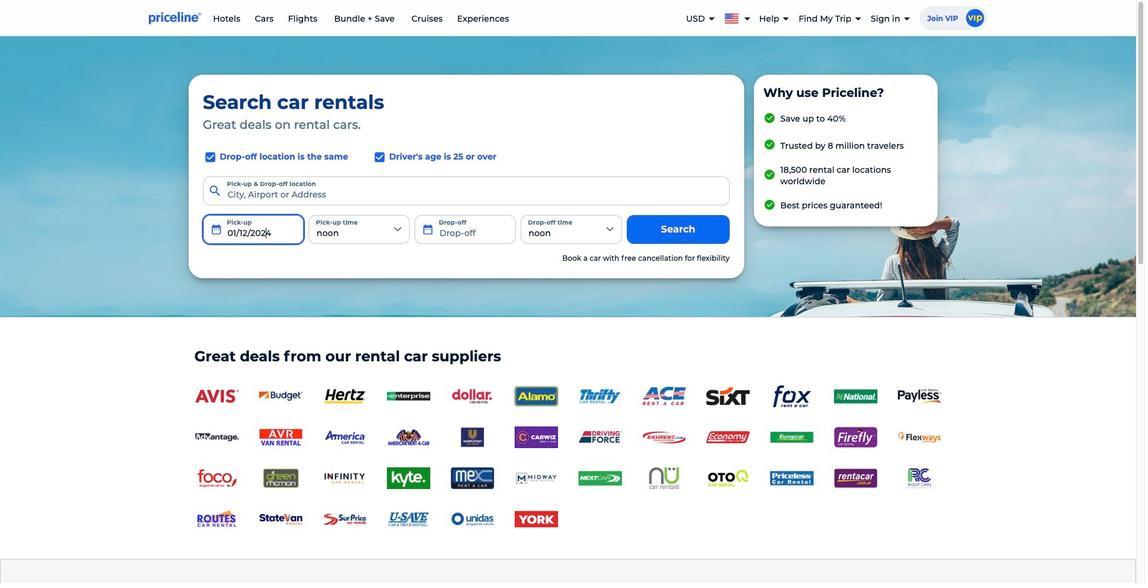 Task type: describe. For each thing, give the bounding box(es) containing it.
national image
[[834, 386, 877, 408]]

america car rental image
[[323, 427, 366, 449]]

routes image
[[195, 509, 238, 531]]

avis image
[[195, 386, 238, 408]]

york image
[[514, 509, 558, 531]]

Pick-up field
[[203, 215, 304, 244]]

thrifty image
[[578, 386, 622, 408]]

mex image
[[451, 468, 494, 490]]

economy image
[[706, 427, 750, 449]]

nextcar image
[[578, 468, 622, 490]]

surprice image
[[323, 509, 366, 531]]

foco image
[[195, 468, 238, 490]]

hertz image
[[323, 386, 366, 408]]

vip badge icon image
[[966, 9, 984, 27]]

flexways image
[[898, 427, 941, 449]]

sixt image
[[706, 386, 750, 408]]

airport van rental image
[[259, 427, 302, 449]]

City, Airport or Address text field
[[203, 176, 730, 205]]

green motion image
[[259, 468, 302, 490]]

driving force image
[[578, 427, 622, 449]]

calendar image for drop-off field
[[422, 223, 434, 236]]

calendar image for 'pick-up' field
[[210, 223, 222, 236]]

priceline.com home image
[[149, 11, 201, 25]]

rentacar image
[[834, 468, 877, 490]]

firefly image
[[834, 427, 877, 449]]

ace image
[[642, 386, 686, 408]]

unidas image
[[451, 509, 494, 531]]



Task type: locate. For each thing, give the bounding box(es) containing it.
1 horizontal spatial calendar image
[[422, 223, 434, 236]]

autounion image
[[451, 427, 494, 449]]

midway image
[[514, 468, 558, 490]]

u save image
[[387, 509, 430, 531]]

enterprise image
[[387, 386, 430, 408]]

kyte image
[[387, 468, 430, 490]]

advantage image
[[195, 427, 238, 449]]

payless image
[[898, 389, 941, 404]]

calendar image
[[210, 223, 222, 236], [422, 223, 434, 236]]

2 calendar image from the left
[[422, 223, 434, 236]]

otoq image
[[706, 468, 750, 490]]

fox image
[[770, 386, 813, 408]]

en us image
[[724, 11, 744, 24]]

carwiz image
[[514, 427, 558, 449]]

infinity image
[[323, 468, 366, 490]]

1 calendar image from the left
[[210, 223, 222, 236]]

american image
[[387, 427, 430, 449]]

dollar image
[[451, 386, 494, 408]]

state van rental image
[[259, 509, 302, 531]]

0 horizontal spatial calendar image
[[210, 223, 222, 236]]

easirent image
[[642, 427, 686, 449]]

Drop-off field
[[415, 215, 516, 244]]

alamo image
[[514, 386, 558, 408]]

nü image
[[642, 468, 686, 490]]

priceless image
[[770, 468, 813, 490]]

budget image
[[259, 386, 302, 408]]

europcar image
[[770, 427, 813, 449]]

right cars image
[[898, 468, 941, 490]]



Task type: vqa. For each thing, say whether or not it's contained in the screenshot.
infinity 'image'
yes



